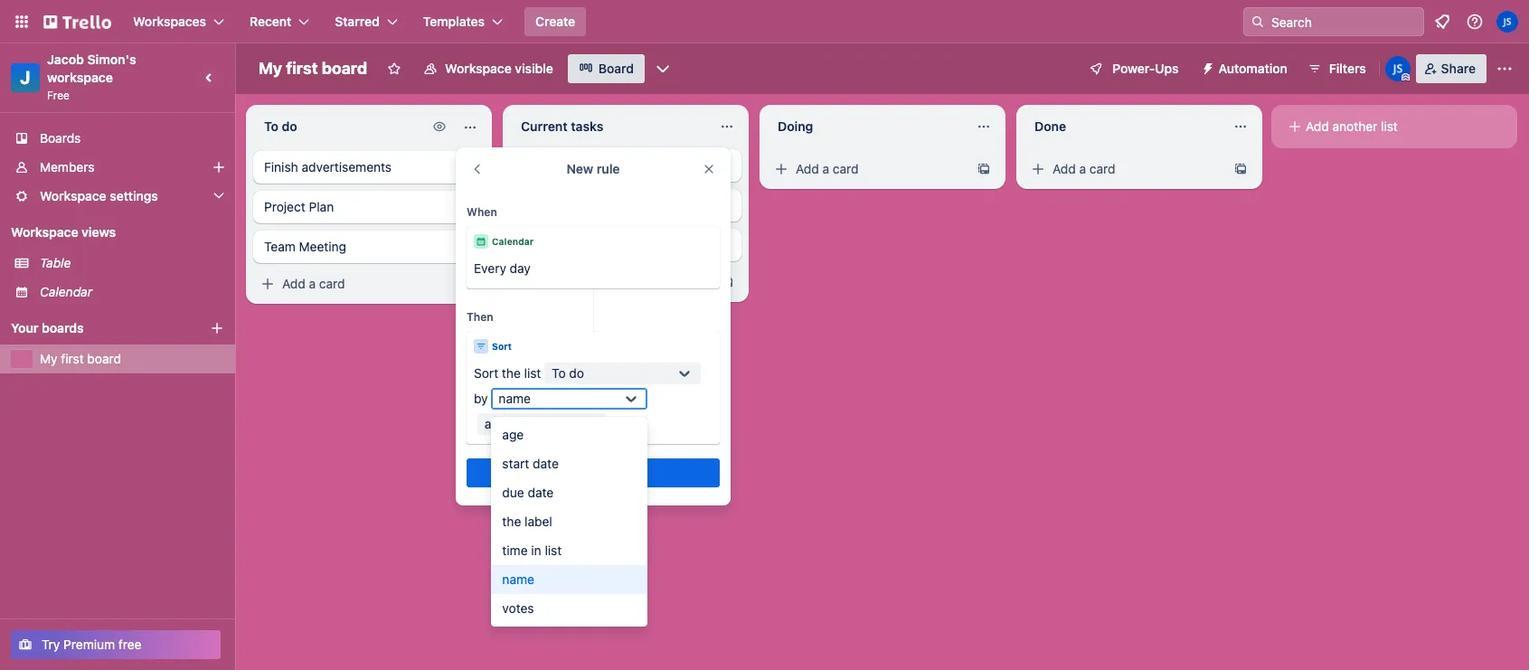 Task type: describe. For each thing, give the bounding box(es) containing it.
a down doing text field
[[822, 161, 829, 176]]

automation
[[1219, 61, 1287, 76]]

a right day
[[566, 274, 573, 289]]

due
[[502, 485, 524, 500]]

new
[[566, 161, 593, 176]]

0 horizontal spatial first
[[61, 351, 84, 366]]

sm image for create from template… icon associated with team meeting link associated with to do text field
[[259, 275, 277, 293]]

due date
[[502, 485, 554, 500]]

settings
[[110, 188, 158, 203]]

another
[[1332, 118, 1377, 134]]

advertisements for current tasks text field
[[558, 157, 648, 173]]

open information menu image
[[1466, 13, 1484, 31]]

jacob simon's workspace free
[[47, 52, 139, 102]]

To do text field
[[253, 112, 423, 141]]

card down doing text field
[[833, 161, 859, 176]]

add board image
[[210, 321, 224, 335]]

workspace navigation collapse icon image
[[197, 65, 222, 90]]

every
[[474, 260, 506, 276]]

start
[[502, 456, 529, 471]]

boards
[[40, 130, 81, 146]]

create from template… image for team meeting link associated with to do text field
[[463, 277, 477, 291]]

day
[[510, 260, 531, 276]]

your boards
[[11, 320, 84, 335]]

Current tasks text field
[[510, 112, 709, 141]]

jacob simon's workspace link
[[47, 52, 139, 85]]

2 horizontal spatial create from template… image
[[1233, 162, 1248, 176]]

workspace visible
[[445, 61, 553, 76]]

0 notifications image
[[1431, 11, 1453, 33]]

workspaces button
[[122, 7, 235, 36]]

finish advertisements for current tasks text field's finish advertisements link
[[521, 157, 648, 173]]

star or unstar board image
[[387, 61, 402, 76]]

add a card for create from template… icon to the right
[[1053, 161, 1115, 176]]

members link
[[0, 153, 235, 182]]

Board name text field
[[250, 54, 376, 83]]

members
[[40, 159, 94, 175]]

starred
[[335, 14, 380, 29]]

team meeting for current tasks text field
[[521, 237, 603, 252]]

table
[[40, 255, 71, 270]]

create from template… image for team meeting link corresponding to current tasks text field
[[720, 275, 734, 289]]

free
[[47, 89, 70, 102]]

templates button
[[412, 7, 514, 36]]

your boards with 1 items element
[[11, 317, 183, 339]]

1 vertical spatial name
[[502, 571, 534, 587]]

board
[[598, 61, 634, 76]]

workspaces
[[133, 14, 206, 29]]

card right day
[[576, 274, 602, 289]]

then
[[467, 310, 493, 324]]

date for start date
[[533, 456, 559, 471]]

finish advertisements link for current tasks text field
[[510, 149, 741, 182]]

1 vertical spatial jacob simon (jacobsimon16) image
[[1385, 56, 1410, 81]]

votes
[[502, 600, 534, 616]]

add for create from template… icon for team meeting link corresponding to current tasks text field
[[539, 274, 562, 289]]

add new rule
[[554, 465, 632, 480]]

templates
[[423, 14, 485, 29]]

filters button
[[1302, 54, 1371, 83]]

team meeting link for to do text field
[[253, 231, 485, 263]]

try premium free button
[[11, 630, 221, 659]]

advertisements for to do text field
[[302, 159, 392, 175]]

jacob simon (jacobsimon16) image inside primary element
[[1496, 11, 1518, 33]]

when
[[467, 205, 497, 219]]

workspace views
[[11, 224, 116, 240]]

workspace settings
[[40, 188, 158, 203]]

recent button
[[239, 7, 320, 36]]

create button
[[524, 7, 586, 36]]

workspace
[[47, 70, 113, 85]]

0 horizontal spatial board
[[87, 351, 121, 366]]

my first board inside board name text box
[[259, 59, 367, 78]]

recent
[[250, 14, 291, 29]]

to
[[552, 365, 566, 381]]

Search field
[[1265, 8, 1423, 35]]

search image
[[1251, 14, 1265, 29]]

do
[[569, 365, 584, 381]]

calendar link
[[40, 283, 224, 301]]

by
[[474, 391, 488, 406]]

a down plan on the left
[[309, 276, 316, 291]]

boards link
[[0, 124, 235, 153]]

boards
[[42, 320, 84, 335]]

board inside text box
[[322, 59, 367, 78]]

premium
[[63, 637, 115, 652]]

your
[[11, 320, 38, 335]]

plan
[[309, 199, 334, 214]]

sm image inside automation button
[[1193, 54, 1219, 80]]

visible
[[515, 61, 553, 76]]

my inside board name text box
[[259, 59, 282, 78]]

free
[[118, 637, 142, 652]]

workspace for workspace visible
[[445, 61, 512, 76]]

try premium free
[[42, 637, 142, 652]]

customize views image
[[654, 60, 672, 78]]

0 vertical spatial rule
[[597, 161, 620, 176]]

new rule
[[566, 161, 620, 176]]

add for create from template… image
[[796, 161, 819, 176]]

card down plan on the left
[[319, 276, 345, 291]]

primary element
[[0, 0, 1529, 43]]

add a card for create from template… icon associated with team meeting link associated with to do text field
[[282, 276, 345, 291]]

power-ups
[[1112, 61, 1179, 76]]

automation button
[[1193, 54, 1298, 83]]

rule inside button
[[609, 465, 632, 480]]

team for team meeting link corresponding to current tasks text field
[[521, 237, 552, 252]]

add inside button
[[554, 465, 578, 480]]

list for add another list
[[1381, 118, 1398, 134]]

back to home image
[[43, 7, 111, 36]]



Task type: vqa. For each thing, say whether or not it's contained in the screenshot.
"MAKE"
no



Task type: locate. For each thing, give the bounding box(es) containing it.
power-ups button
[[1076, 54, 1190, 83]]

date for due date
[[528, 485, 554, 500]]

0 vertical spatial sort
[[492, 341, 512, 352]]

share button
[[1416, 54, 1487, 83]]

my first board down recent popup button
[[259, 59, 367, 78]]

first down "boards"
[[61, 351, 84, 366]]

table link
[[40, 254, 224, 272]]

workspace for workspace settings
[[40, 188, 106, 203]]

team meeting link down new rule
[[510, 229, 741, 261]]

jacob simon (jacobsimon16) image
[[1496, 11, 1518, 33], [1385, 56, 1410, 81]]

add left the new
[[554, 465, 578, 480]]

0 vertical spatial name
[[499, 391, 531, 406]]

add down doing text field
[[796, 161, 819, 176]]

list
[[1381, 118, 1398, 134], [524, 365, 541, 381], [545, 543, 562, 558]]

add left another
[[1306, 118, 1329, 134]]

jacob simon (jacobsimon16) image right open information menu icon
[[1496, 11, 1518, 33]]

sm image right create from template… image
[[1029, 160, 1047, 178]]

0 vertical spatial jacob simon (jacobsimon16) image
[[1496, 11, 1518, 33]]

jacob simon (jacobsimon16) image right the filters
[[1385, 56, 1410, 81]]

finish for current tasks text field's finish advertisements link
[[521, 157, 555, 173]]

date right due
[[528, 485, 554, 500]]

sort
[[492, 341, 512, 352], [474, 365, 498, 381]]

list for sort the list
[[524, 365, 541, 381]]

0 vertical spatial first
[[286, 59, 318, 78]]

start date
[[502, 456, 559, 471]]

0 horizontal spatial calendar
[[40, 284, 92, 299]]

0 horizontal spatial finish advertisements link
[[253, 151, 485, 184]]

advertisements down to do text field
[[302, 159, 392, 175]]

this member is an admin of this board. image
[[1401, 73, 1409, 81]]

first inside board name text box
[[286, 59, 318, 78]]

board down your boards with 1 items element
[[87, 351, 121, 366]]

1 vertical spatial rule
[[609, 465, 632, 480]]

sort up sort the list
[[492, 341, 512, 352]]

workspace for workspace views
[[11, 224, 78, 240]]

1 horizontal spatial calendar
[[492, 236, 534, 247]]

workspace settings button
[[0, 182, 235, 211]]

finish advertisements link down current tasks text field
[[510, 149, 741, 182]]

show menu image
[[1496, 60, 1514, 78]]

1 horizontal spatial finish
[[521, 157, 555, 173]]

name up ascending
[[499, 391, 531, 406]]

workspace up table
[[11, 224, 78, 240]]

add a card for create from template… icon for team meeting link corresponding to current tasks text field
[[539, 274, 602, 289]]

0 horizontal spatial advertisements
[[302, 159, 392, 175]]

team up day
[[521, 237, 552, 252]]

2 horizontal spatial sm image
[[1029, 160, 1047, 178]]

share
[[1441, 61, 1476, 76]]

add down done text field
[[1053, 161, 1076, 176]]

add down "project plan"
[[282, 276, 305, 291]]

1 horizontal spatial jacob simon (jacobsimon16) image
[[1496, 11, 1518, 33]]

finish advertisements for finish advertisements link related to to do text field
[[264, 159, 392, 175]]

add new rule button
[[467, 458, 720, 487]]

j link
[[11, 63, 40, 92]]

meeting for team meeting link associated with to do text field
[[299, 239, 346, 254]]

sm image for create from template… icon to the right
[[1029, 160, 1047, 178]]

add a card for create from template… image
[[796, 161, 859, 176]]

sm image
[[430, 118, 448, 136], [1029, 160, 1047, 178], [259, 275, 277, 293]]

card down done text field
[[1090, 161, 1115, 176]]

meeting down plan on the left
[[299, 239, 346, 254]]

0 vertical spatial list
[[1381, 118, 1398, 134]]

filters
[[1329, 61, 1366, 76]]

add right day
[[539, 274, 562, 289]]

1 vertical spatial list
[[524, 365, 541, 381]]

0 vertical spatial workspace
[[445, 61, 512, 76]]

meeting for team meeting link corresponding to current tasks text field
[[556, 237, 603, 252]]

1 horizontal spatial team meeting link
[[510, 229, 741, 261]]

1 horizontal spatial advertisements
[[558, 157, 648, 173]]

board down starred
[[322, 59, 367, 78]]

list for time in list
[[545, 543, 562, 558]]

team down project
[[264, 239, 296, 254]]

my down your boards at the left of the page
[[40, 351, 57, 366]]

1 horizontal spatial list
[[545, 543, 562, 558]]

Done text field
[[1024, 112, 1223, 141]]

1 horizontal spatial my
[[259, 59, 282, 78]]

0 horizontal spatial list
[[524, 365, 541, 381]]

0 vertical spatial calendar
[[492, 236, 534, 247]]

list right in
[[545, 543, 562, 558]]

1 vertical spatial first
[[61, 351, 84, 366]]

finish up project
[[264, 159, 298, 175]]

workspace inside popup button
[[40, 188, 106, 203]]

ascending
[[484, 416, 545, 431]]

1 vertical spatial date
[[528, 485, 554, 500]]

1 horizontal spatial sm image
[[430, 118, 448, 136]]

calendar
[[492, 236, 534, 247], [40, 284, 92, 299]]

starred button
[[324, 7, 408, 36]]

project
[[264, 199, 305, 214]]

rule
[[597, 161, 620, 176], [609, 465, 632, 480]]

my first board link
[[40, 350, 224, 368]]

0 horizontal spatial meeting
[[299, 239, 346, 254]]

first
[[286, 59, 318, 78], [61, 351, 84, 366]]

team meeting
[[521, 237, 603, 252], [264, 239, 346, 254]]

1 vertical spatial calendar
[[40, 284, 92, 299]]

finish advertisements link
[[510, 149, 741, 182], [253, 151, 485, 184]]

1 vertical spatial the
[[502, 514, 521, 529]]

team meeting for to do text field
[[264, 239, 346, 254]]

add a card down done text field
[[1053, 161, 1115, 176]]

create
[[535, 14, 575, 29]]

0 horizontal spatial jacob simon (jacobsimon16) image
[[1385, 56, 1410, 81]]

1 vertical spatial my
[[40, 351, 57, 366]]

1 horizontal spatial my first board
[[259, 59, 367, 78]]

0 horizontal spatial team meeting
[[264, 239, 346, 254]]

finish
[[521, 157, 555, 173], [264, 159, 298, 175]]

rule right 'new'
[[597, 161, 620, 176]]

team
[[521, 237, 552, 252], [264, 239, 296, 254]]

sort the list
[[474, 365, 541, 381]]

0 vertical spatial board
[[322, 59, 367, 78]]

new
[[581, 465, 606, 480]]

workspace down templates popup button
[[445, 61, 512, 76]]

label
[[525, 514, 552, 529]]

2 vertical spatial list
[[545, 543, 562, 558]]

rule right the new
[[609, 465, 632, 480]]

add another list link
[[1279, 112, 1510, 141]]

age
[[502, 427, 524, 442]]

team for team meeting link associated with to do text field
[[264, 239, 296, 254]]

workspace visible button
[[412, 54, 564, 83]]

j
[[20, 67, 30, 88]]

my down recent
[[259, 59, 282, 78]]

views
[[81, 224, 116, 240]]

1 vertical spatial workspace
[[40, 188, 106, 203]]

power-
[[1112, 61, 1155, 76]]

2 vertical spatial sm image
[[259, 275, 277, 293]]

team meeting down "project plan"
[[264, 239, 346, 254]]

finish left 'new'
[[521, 157, 555, 173]]

team meeting up day
[[521, 237, 603, 252]]

in
[[531, 543, 541, 558]]

to do
[[552, 365, 584, 381]]

board
[[322, 59, 367, 78], [87, 351, 121, 366]]

card
[[833, 161, 859, 176], [1090, 161, 1115, 176], [576, 274, 602, 289], [319, 276, 345, 291]]

finish advertisements up plan on the left
[[264, 159, 392, 175]]

sort for sort
[[492, 341, 512, 352]]

add for create from template… icon associated with team meeting link associated with to do text field
[[282, 276, 305, 291]]

list left to
[[524, 365, 541, 381]]

1 horizontal spatial meeting
[[556, 237, 603, 252]]

create from template… image
[[977, 162, 991, 176]]

board link
[[568, 54, 645, 83]]

add a card right day
[[539, 274, 602, 289]]

my first board
[[259, 59, 367, 78], [40, 351, 121, 366]]

sort for sort the list
[[474, 365, 498, 381]]

advertisements down current tasks text field
[[558, 157, 648, 173]]

team meeting link
[[510, 229, 741, 261], [253, 231, 485, 263]]

project plan link
[[253, 191, 485, 223]]

my
[[259, 59, 282, 78], [40, 351, 57, 366]]

0 vertical spatial the
[[502, 365, 521, 381]]

finish advertisements link for to do text field
[[253, 151, 485, 184]]

0 horizontal spatial team meeting link
[[253, 231, 485, 263]]

sort up by
[[474, 365, 498, 381]]

0 vertical spatial sm image
[[430, 118, 448, 136]]

1 vertical spatial my first board
[[40, 351, 121, 366]]

0 vertical spatial my
[[259, 59, 282, 78]]

time in list
[[502, 543, 562, 558]]

jacob
[[47, 52, 84, 67]]

time
[[502, 543, 528, 558]]

add for create from template… icon to the right
[[1053, 161, 1076, 176]]

0 horizontal spatial team
[[264, 239, 296, 254]]

team meeting link for current tasks text field
[[510, 229, 741, 261]]

1 horizontal spatial team
[[521, 237, 552, 252]]

0 vertical spatial my first board
[[259, 59, 367, 78]]

1 horizontal spatial board
[[322, 59, 367, 78]]

meeting down 'new'
[[556, 237, 603, 252]]

finish advertisements link up project plan link
[[253, 151, 485, 184]]

team meeting link down project plan link
[[253, 231, 485, 263]]

add another list
[[1306, 118, 1398, 134]]

calendar up day
[[492, 236, 534, 247]]

project plan
[[264, 199, 334, 214]]

0 vertical spatial date
[[533, 456, 559, 471]]

Doing text field
[[767, 112, 966, 141]]

name up "votes" on the bottom left
[[502, 571, 534, 587]]

the left label at the left
[[502, 514, 521, 529]]

ups
[[1155, 61, 1179, 76]]

name
[[499, 391, 531, 406], [502, 571, 534, 587]]

a down done text field
[[1079, 161, 1086, 176]]

add a card
[[796, 161, 859, 176], [1053, 161, 1115, 176], [539, 274, 602, 289], [282, 276, 345, 291]]

1 horizontal spatial finish advertisements
[[521, 157, 648, 173]]

1 horizontal spatial create from template… image
[[720, 275, 734, 289]]

create from template… image
[[1233, 162, 1248, 176], [720, 275, 734, 289], [463, 277, 477, 291]]

try
[[42, 637, 60, 652]]

add
[[1306, 118, 1329, 134], [796, 161, 819, 176], [1053, 161, 1076, 176], [539, 274, 562, 289], [282, 276, 305, 291], [554, 465, 578, 480]]

advertisements
[[558, 157, 648, 173], [302, 159, 392, 175]]

finish advertisements down current tasks text field
[[521, 157, 648, 173]]

sm image inside add another list link
[[1286, 118, 1304, 136]]

my first board down your boards with 1 items element
[[40, 351, 121, 366]]

finish advertisements
[[521, 157, 648, 173], [264, 159, 392, 175]]

calendar down table
[[40, 284, 92, 299]]

2 vertical spatial workspace
[[11, 224, 78, 240]]

meeting
[[556, 237, 603, 252], [299, 239, 346, 254]]

0 horizontal spatial create from template… image
[[463, 277, 477, 291]]

workspace down members
[[40, 188, 106, 203]]

0 horizontal spatial my
[[40, 351, 57, 366]]

1 vertical spatial board
[[87, 351, 121, 366]]

first down recent popup button
[[286, 59, 318, 78]]

the   label
[[502, 514, 552, 529]]

every day
[[474, 260, 531, 276]]

1 horizontal spatial team meeting
[[521, 237, 603, 252]]

list right another
[[1381, 118, 1398, 134]]

sm image down project
[[259, 275, 277, 293]]

1 horizontal spatial finish advertisements link
[[510, 149, 741, 182]]

workspace inside button
[[445, 61, 512, 76]]

1 vertical spatial sort
[[474, 365, 498, 381]]

finish for finish advertisements link related to to do text field
[[264, 159, 298, 175]]

add a card down doing text field
[[796, 161, 859, 176]]

0 horizontal spatial sm image
[[259, 275, 277, 293]]

1 horizontal spatial first
[[286, 59, 318, 78]]

the left to
[[502, 365, 521, 381]]

1 vertical spatial sm image
[[1029, 160, 1047, 178]]

0 horizontal spatial finish
[[264, 159, 298, 175]]

0 horizontal spatial my first board
[[40, 351, 121, 366]]

the
[[502, 365, 521, 381], [502, 514, 521, 529]]

date right start
[[533, 456, 559, 471]]

0 horizontal spatial finish advertisements
[[264, 159, 392, 175]]

sm image
[[1193, 54, 1219, 80], [1286, 118, 1304, 136], [772, 160, 790, 178], [515, 273, 533, 291]]

simon's
[[87, 52, 136, 67]]

sm image down "workspace visible" button
[[430, 118, 448, 136]]

add a card down plan on the left
[[282, 276, 345, 291]]

2 horizontal spatial list
[[1381, 118, 1398, 134]]

a
[[822, 161, 829, 176], [1079, 161, 1086, 176], [566, 274, 573, 289], [309, 276, 316, 291]]



